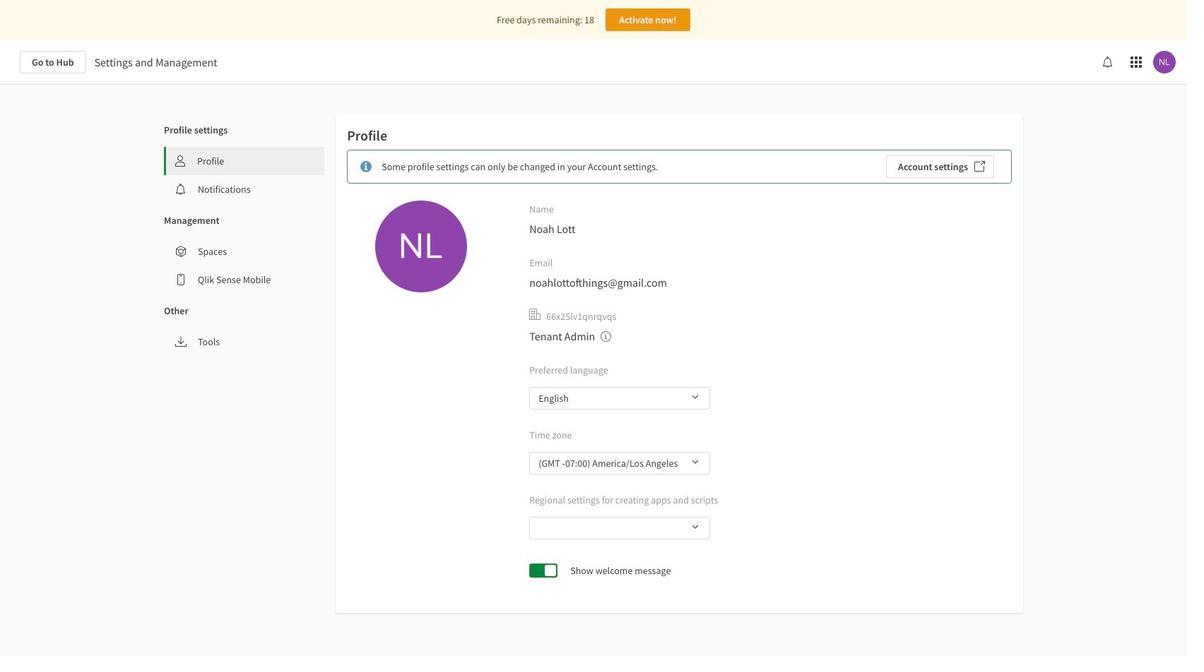Task type: vqa. For each thing, say whether or not it's contained in the screenshot.
tab list
no



Task type: locate. For each thing, give the bounding box(es) containing it.
0 horizontal spatial noah lott image
[[376, 201, 467, 293]]

noah lott image
[[1154, 51, 1176, 74], [376, 201, 467, 293]]

1 vertical spatial open image
[[692, 523, 700, 532]]

None text field
[[531, 387, 683, 410], [531, 452, 683, 475], [531, 518, 683, 540], [531, 387, 683, 410], [531, 452, 683, 475], [531, 518, 683, 540]]

1 horizontal spatial noah lott image
[[1154, 51, 1176, 74]]

open image
[[692, 458, 700, 467], [692, 523, 700, 532]]

1 open image from the top
[[692, 458, 700, 467]]

0 vertical spatial noah lott image
[[1154, 51, 1176, 74]]

0 vertical spatial open image
[[692, 458, 700, 467]]

alert
[[347, 150, 1012, 184]]

1 vertical spatial noah lott image
[[376, 201, 467, 293]]



Task type: describe. For each thing, give the bounding box(es) containing it.
2 open image from the top
[[692, 523, 700, 532]]

open image
[[692, 393, 700, 402]]

your roles:
tenant admin
shared space creator
private analytics content creator
data services contributor tooltip
[[596, 329, 612, 344]]

your roles:
tenant admin
shared space creator
private analytics content creator
data services contributor image
[[601, 332, 612, 342]]



